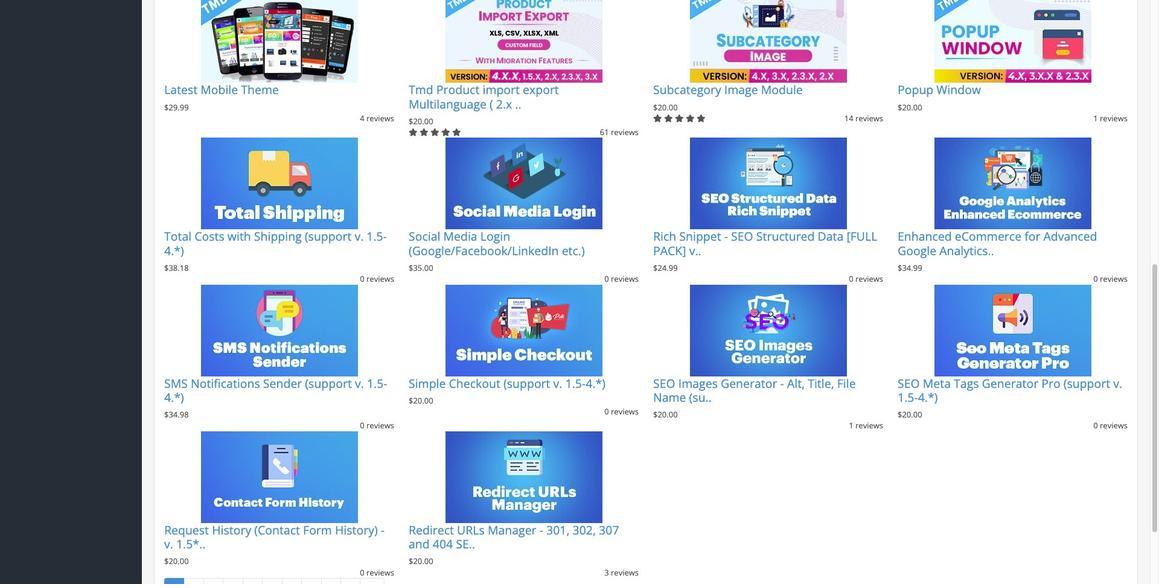 Task type: describe. For each thing, give the bounding box(es) containing it.
total
[[164, 228, 191, 245]]

form
[[303, 522, 332, 538]]

theme
[[241, 82, 279, 98]]

(support inside seo meta tags generator pro (support v. 1.5-4.*) $20.00 0 reviews
[[1063, 375, 1110, 391]]

ecommerce
[[955, 228, 1021, 245]]

request history (contact form history) - v. 1.5*.. link
[[164, 522, 385, 552]]

and
[[409, 536, 430, 552]]

1.5- inside "sms notifications sender (support v. 1.5- 4.*) $34.98"
[[367, 375, 387, 391]]

rich snippet - seo structured data [full pack] v.. image
[[690, 138, 847, 230]]

seo images generator - alt, title, file name (su.. link
[[653, 375, 856, 406]]

(contact
[[254, 522, 300, 538]]

v. inside the simple checkout (support v. 1.5-4.*) $20.00 0 reviews
[[553, 375, 562, 391]]

0 for enhanced ecommerce for advanced google analytics..
[[1093, 274, 1098, 285]]

latest mobile theme link
[[164, 82, 279, 98]]

0 for social media login (google/facebook/linkedin etc.)
[[604, 274, 609, 285]]

reviews inside latest mobile theme $29.99 4 reviews
[[366, 113, 394, 124]]

image
[[724, 82, 758, 98]]

notifications
[[191, 375, 260, 391]]

simple
[[409, 375, 446, 391]]

tmd product  import  export multilanguage ( 2.x .. image
[[445, 0, 602, 83]]

social media login (google/facebook/linkedin etc.) $35.00
[[409, 228, 585, 274]]

$20.00 inside popup window $20.00 1 reviews
[[898, 102, 922, 113]]

subcategory image module image
[[690, 0, 847, 83]]

media
[[443, 228, 477, 245]]

2 star image from the left
[[430, 129, 439, 137]]

seo for 1.5-
[[898, 375, 920, 391]]

subcategory image module link
[[653, 82, 803, 98]]

0 reviews for request history (contact form history) - v. 1.5*..
[[360, 567, 394, 578]]

redirect urls manager - 301, 302, 307 and 404 se.. link
[[409, 522, 619, 552]]

sms notifications sender (support v. 1.5- 4.*) $34.98
[[164, 375, 387, 420]]

mobile
[[201, 82, 238, 98]]

request history (contact form history) - v. 1.5*.. image
[[201, 431, 358, 523]]

0 reviews for rich snippet - seo structured data [full pack] v..
[[849, 274, 883, 285]]

2.x
[[496, 96, 512, 112]]

request
[[164, 522, 209, 538]]

redirect urls manager - 301, 302, 307 and 404 se.. $20.00 3 reviews
[[409, 522, 639, 578]]

meta
[[923, 375, 951, 391]]

4.*) inside seo meta tags generator pro (support v. 1.5-4.*) $20.00 0 reviews
[[918, 389, 938, 406]]

seo inside 'rich snippet - seo structured data [full pack] v.. $24.99'
[[731, 228, 753, 245]]

0 for sms notifications sender (support v. 1.5- 4.*)
[[360, 420, 364, 431]]

redirect urls manager - 301, 302, 307 and 404 se.. image
[[445, 431, 602, 523]]

- inside request history (contact form history) - v. 1.5*.. $20.00
[[381, 522, 385, 538]]

simple checkout (support v. 1.5-4.*) $20.00 0 reviews
[[409, 375, 639, 417]]

file
[[837, 375, 856, 391]]

redirect
[[409, 522, 454, 538]]

$35.00
[[409, 263, 433, 274]]

snippet
[[679, 228, 721, 245]]

61 reviews
[[600, 127, 639, 138]]

seo images generator - alt, title, file name (su.. $20.00 1 reviews
[[653, 375, 883, 431]]

rich snippet - seo structured data [full pack] v.. $24.99
[[653, 228, 877, 274]]

popup window $20.00 1 reviews
[[898, 82, 1128, 124]]

$20.00 inside seo images generator - alt, title, file name (su.. $20.00 1 reviews
[[653, 409, 678, 420]]

popup
[[898, 82, 933, 98]]

social media login (google/facebook/linkedin etc.) image
[[445, 138, 602, 230]]

latest mobile theme image
[[201, 0, 358, 83]]

301,
[[546, 522, 570, 538]]

$20.00 inside the simple checkout (support v. 1.5-4.*) $20.00 0 reviews
[[409, 395, 433, 406]]

0 reviews for social media login (google/facebook/linkedin etc.)
[[604, 274, 639, 285]]

structured
[[756, 228, 815, 245]]

(
[[490, 96, 493, 112]]

(support inside the total costs with shipping (support v. 1.5- 4.*) $38.18
[[305, 228, 352, 245]]

reviews inside seo meta tags generator pro (support v. 1.5-4.*) $20.00 0 reviews
[[1100, 420, 1128, 431]]

(support inside "sms notifications sender (support v. 1.5- 4.*) $34.98"
[[305, 375, 352, 391]]

$29.99
[[164, 102, 189, 113]]

404
[[433, 536, 453, 552]]

simple checkout (support v. 1.5-4.*) link
[[409, 375, 605, 391]]

history)
[[335, 522, 378, 538]]

costs
[[195, 228, 224, 245]]

seo meta tags generator pro (support v. 1.5-4.*) image
[[934, 285, 1091, 376]]

307
[[599, 522, 619, 538]]

..
[[515, 96, 521, 112]]

v. inside seo meta tags generator pro (support v. 1.5-4.*) $20.00 0 reviews
[[1113, 375, 1122, 391]]

enhanced ecommerce for advanced google analytics.. image
[[934, 138, 1091, 230]]

tmd product import export multilanguage ( 2.x .. link
[[409, 82, 559, 112]]

tags
[[954, 375, 979, 391]]

$24.99
[[653, 263, 678, 274]]

sms notifications sender (support v. 1.5- 4.*) link
[[164, 375, 387, 406]]

title,
[[808, 375, 834, 391]]

0 inside seo meta tags generator pro (support v. 1.5-4.*) $20.00 0 reviews
[[1093, 420, 1098, 431]]

reviews inside redirect urls manager - 301, 302, 307 and 404 se.. $20.00 3 reviews
[[611, 567, 639, 578]]

61
[[600, 127, 609, 138]]

images
[[678, 375, 718, 391]]

1.5- inside the simple checkout (support v. 1.5-4.*) $20.00 0 reviews
[[565, 375, 586, 391]]

for
[[1025, 228, 1040, 245]]

seo meta tags generator pro (support v. 1.5-4.*) link
[[898, 375, 1122, 406]]

3
[[604, 567, 609, 578]]

popup window link
[[898, 82, 981, 98]]

social media login (google/facebook/linkedin etc.) link
[[409, 228, 585, 259]]

seo for name
[[653, 375, 675, 391]]

reviews inside seo images generator - alt, title, file name (su.. $20.00 1 reviews
[[855, 420, 883, 431]]

generator inside seo images generator - alt, title, file name (su.. $20.00 1 reviews
[[721, 375, 777, 391]]

1.5- inside the total costs with shipping (support v. 1.5- 4.*) $38.18
[[367, 228, 387, 245]]

sms
[[164, 375, 188, 391]]



Task type: vqa. For each thing, say whether or not it's contained in the screenshot.
the bottom 10.0000
no



Task type: locate. For each thing, give the bounding box(es) containing it.
social
[[409, 228, 440, 245]]

0
[[360, 274, 364, 285], [604, 274, 609, 285], [849, 274, 853, 285], [1093, 274, 1098, 285], [604, 406, 609, 417], [360, 420, 364, 431], [1093, 420, 1098, 431], [360, 567, 364, 578]]

1 horizontal spatial seo
[[731, 228, 753, 245]]

1 vertical spatial 1
[[849, 420, 853, 431]]

0 inside the simple checkout (support v. 1.5-4.*) $20.00 0 reviews
[[604, 406, 609, 417]]

1 horizontal spatial 1
[[1093, 113, 1098, 124]]

shipping
[[254, 228, 302, 245]]

$20.00 inside seo meta tags generator pro (support v. 1.5-4.*) $20.00 0 reviews
[[898, 409, 922, 420]]

-
[[724, 228, 728, 245], [780, 375, 784, 391], [381, 522, 385, 538], [539, 522, 543, 538]]

1 star image from the left
[[420, 129, 428, 137]]

seo images generator - alt, title, file name (su.. image
[[690, 285, 847, 376]]

1.5*..
[[176, 536, 205, 552]]

google
[[898, 243, 936, 259]]

0 for rich snippet - seo structured data [full pack] v..
[[849, 274, 853, 285]]

v. inside "sms notifications sender (support v. 1.5- 4.*) $34.98"
[[355, 375, 364, 391]]

enhanced ecommerce for advanced google analytics.. link
[[898, 228, 1097, 259]]

$38.18
[[164, 263, 189, 274]]

4 star image from the left
[[452, 129, 461, 137]]

14
[[844, 113, 853, 124]]

v..
[[689, 243, 701, 259]]

$20.00 inside redirect urls manager - 301, 302, 307 and 404 se.. $20.00 3 reviews
[[409, 556, 433, 567]]

request history (contact form history) - v. 1.5*.. $20.00
[[164, 522, 385, 567]]

$20.00 inside the tmd product import export multilanguage ( 2.x .. $20.00
[[409, 116, 433, 127]]

popup window image
[[934, 0, 1091, 83]]

0 reviews for enhanced ecommerce for advanced google analytics..
[[1093, 274, 1128, 285]]

analytics..
[[939, 243, 994, 259]]

(support right sender
[[305, 375, 352, 391]]

(support right pro
[[1063, 375, 1110, 391]]

alt,
[[787, 375, 805, 391]]

simple checkout (support v. 1.5-4.*) image
[[445, 285, 602, 376]]

- inside 'rich snippet - seo structured data [full pack] v.. $24.99'
[[724, 228, 728, 245]]

14 reviews
[[844, 113, 883, 124]]

- right history)
[[381, 522, 385, 538]]

pro
[[1041, 375, 1060, 391]]

total costs with shipping (support v. 1.5-4.*) image
[[201, 138, 358, 230]]

$20.00 inside subcategory image module $20.00
[[653, 102, 678, 113]]

$34.98
[[164, 409, 189, 420]]

enhanced
[[898, 228, 952, 245]]

0 horizontal spatial generator
[[721, 375, 777, 391]]

- left the alt,
[[780, 375, 784, 391]]

module
[[761, 82, 803, 98]]

urls
[[457, 522, 485, 538]]

star image
[[653, 115, 662, 122], [664, 115, 673, 122], [675, 115, 684, 122], [686, 115, 695, 122], [697, 115, 706, 122], [409, 129, 418, 137]]

latest
[[164, 82, 198, 98]]

0 horizontal spatial 1
[[849, 420, 853, 431]]

with
[[228, 228, 251, 245]]

4
[[360, 113, 364, 124]]

total costs with shipping (support v. 1.5- 4.*) $38.18
[[164, 228, 387, 274]]

1 inside popup window $20.00 1 reviews
[[1093, 113, 1098, 124]]

(support right checkout
[[503, 375, 550, 391]]

$34.99
[[898, 263, 922, 274]]

1.5- inside seo meta tags generator pro (support v. 1.5-4.*) $20.00 0 reviews
[[898, 389, 918, 406]]

tmd
[[409, 82, 433, 98]]

se..
[[456, 536, 475, 552]]

- inside redirect urls manager - 301, 302, 307 and 404 se.. $20.00 3 reviews
[[539, 522, 543, 538]]

0 reviews for sms notifications sender (support v. 1.5- 4.*)
[[360, 420, 394, 431]]

2 horizontal spatial seo
[[898, 375, 920, 391]]

enhanced ecommerce for advanced google analytics.. $34.99
[[898, 228, 1097, 274]]

generator left pro
[[982, 375, 1038, 391]]

v. inside request history (contact form history) - v. 1.5*.. $20.00
[[164, 536, 173, 552]]

import
[[483, 82, 520, 98]]

[full
[[847, 228, 877, 245]]

reviews inside the simple checkout (support v. 1.5-4.*) $20.00 0 reviews
[[611, 406, 639, 417]]

seo meta tags generator pro (support v. 1.5-4.*) $20.00 0 reviews
[[898, 375, 1128, 431]]

1 inside seo images generator - alt, title, file name (su.. $20.00 1 reviews
[[849, 420, 853, 431]]

history
[[212, 522, 251, 538]]

rich
[[653, 228, 676, 245]]

2 generator from the left
[[982, 375, 1038, 391]]

0 for request history (contact form history) - v. 1.5*..
[[360, 567, 364, 578]]

seo
[[731, 228, 753, 245], [653, 375, 675, 391], [898, 375, 920, 391]]

(support right shipping
[[305, 228, 352, 245]]

sms notifications sender (support v. 1.5-4.*) image
[[201, 285, 358, 376]]

export
[[523, 82, 559, 98]]

0 for total costs with shipping (support v. 1.5- 4.*)
[[360, 274, 364, 285]]

seo inside seo meta tags generator pro (support v. 1.5-4.*) $20.00 0 reviews
[[898, 375, 920, 391]]

total costs with shipping (support v. 1.5- 4.*) link
[[164, 228, 387, 259]]

reviews inside popup window $20.00 1 reviews
[[1100, 113, 1128, 124]]

data
[[818, 228, 844, 245]]

4.*) inside "sms notifications sender (support v. 1.5- 4.*) $34.98"
[[164, 389, 184, 406]]

1 horizontal spatial generator
[[982, 375, 1038, 391]]

manager
[[488, 522, 536, 538]]

v. inside the total costs with shipping (support v. 1.5- 4.*) $38.18
[[355, 228, 364, 245]]

v.
[[355, 228, 364, 245], [355, 375, 364, 391], [553, 375, 562, 391], [1113, 375, 1122, 391], [164, 536, 173, 552]]

checkout
[[449, 375, 500, 391]]

seo left meta
[[898, 375, 920, 391]]

advanced
[[1043, 228, 1097, 245]]

product
[[436, 82, 480, 98]]

(support inside the simple checkout (support v. 1.5-4.*) $20.00 0 reviews
[[503, 375, 550, 391]]

latest mobile theme $29.99 4 reviews
[[164, 82, 394, 124]]

4.*) inside the total costs with shipping (support v. 1.5- 4.*) $38.18
[[164, 243, 184, 259]]

star image
[[420, 129, 428, 137], [430, 129, 439, 137], [441, 129, 450, 137], [452, 129, 461, 137]]

(su..
[[689, 389, 712, 406]]

1.5-
[[367, 228, 387, 245], [367, 375, 387, 391], [565, 375, 586, 391], [898, 389, 918, 406]]

window
[[937, 82, 981, 98]]

rich snippet - seo structured data [full pack] v.. link
[[653, 228, 877, 259]]

(google/facebook/linkedin
[[409, 243, 559, 259]]

subcategory image module $20.00
[[653, 82, 803, 113]]

- right snippet at the top right of page
[[724, 228, 728, 245]]

generator
[[721, 375, 777, 391], [982, 375, 1038, 391]]

4.*) inside the simple checkout (support v. 1.5-4.*) $20.00 0 reviews
[[586, 375, 605, 391]]

sender
[[263, 375, 302, 391]]

reviews
[[366, 113, 394, 124], [855, 113, 883, 124], [1100, 113, 1128, 124], [611, 127, 639, 138], [366, 274, 394, 285], [611, 274, 639, 285], [855, 274, 883, 285], [1100, 274, 1128, 285], [611, 406, 639, 417], [366, 420, 394, 431], [855, 420, 883, 431], [1100, 420, 1128, 431], [366, 567, 394, 578], [611, 567, 639, 578]]

(support
[[305, 228, 352, 245], [305, 375, 352, 391], [503, 375, 550, 391], [1063, 375, 1110, 391]]

subcategory
[[653, 82, 721, 98]]

302,
[[573, 522, 596, 538]]

- left 301,
[[539, 522, 543, 538]]

- inside seo images generator - alt, title, file name (su.. $20.00 1 reviews
[[780, 375, 784, 391]]

3 star image from the left
[[441, 129, 450, 137]]

1 generator from the left
[[721, 375, 777, 391]]

seo inside seo images generator - alt, title, file name (su.. $20.00 1 reviews
[[653, 375, 675, 391]]

$20.00 inside request history (contact form history) - v. 1.5*.. $20.00
[[164, 556, 189, 567]]

pack]
[[653, 243, 686, 259]]

generator left the alt,
[[721, 375, 777, 391]]

0 vertical spatial 1
[[1093, 113, 1098, 124]]

$20.00
[[653, 102, 678, 113], [898, 102, 922, 113], [409, 116, 433, 127], [409, 395, 433, 406], [653, 409, 678, 420], [898, 409, 922, 420], [164, 556, 189, 567], [409, 556, 433, 567]]

seo left 'images'
[[653, 375, 675, 391]]

seo right snippet at the top right of page
[[731, 228, 753, 245]]

etc.)
[[562, 243, 585, 259]]

multilanguage
[[409, 96, 487, 112]]

generator inside seo meta tags generator pro (support v. 1.5-4.*) $20.00 0 reviews
[[982, 375, 1038, 391]]

login
[[480, 228, 510, 245]]

0 reviews for total costs with shipping (support v. 1.5- 4.*)
[[360, 274, 394, 285]]

0 horizontal spatial seo
[[653, 375, 675, 391]]



